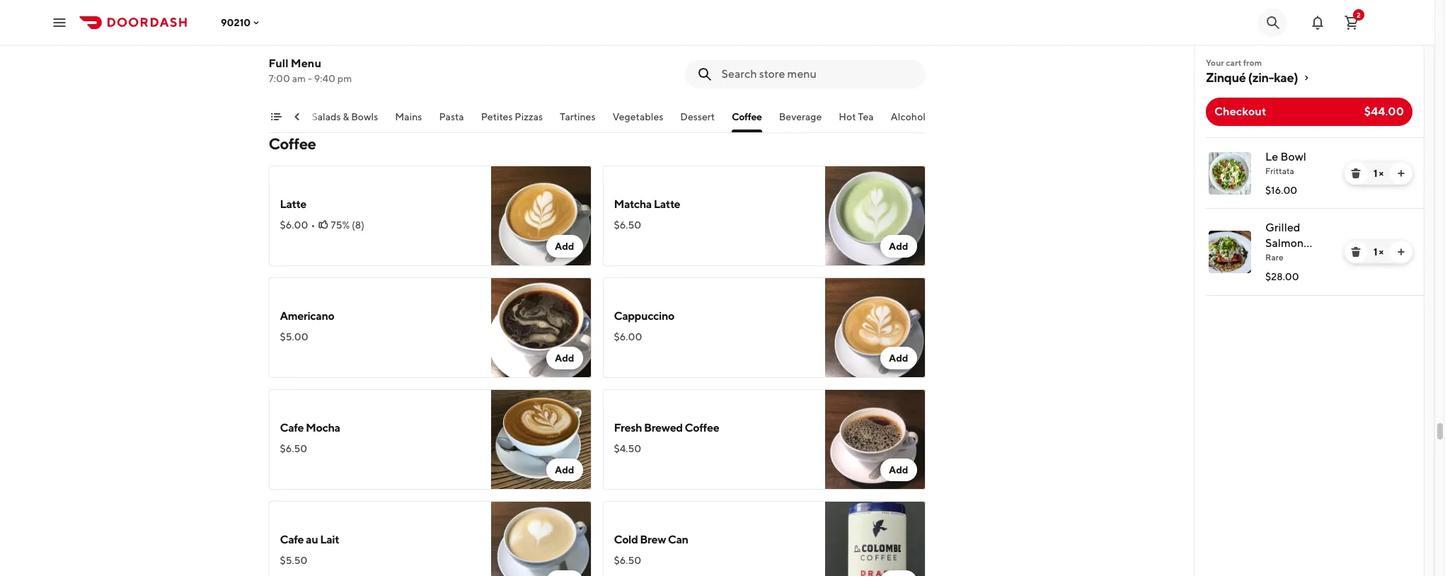 Task type: describe. For each thing, give the bounding box(es) containing it.
$6.50 for matcha
[[614, 219, 642, 231]]

dessert
[[681, 111, 715, 122]]

petites pizzas
[[481, 111, 543, 122]]

$44.00
[[1365, 105, 1405, 118]]

fresh brewed coffee image
[[825, 389, 926, 490]]

$6.00 for $6.00 •
[[280, 219, 308, 231]]

cappuccino image
[[825, 278, 926, 378]]

pm
[[338, 73, 352, 84]]

hot
[[839, 111, 856, 122]]

pasta button
[[439, 110, 464, 132]]

$5.50
[[280, 555, 308, 566]]

matcha
[[614, 198, 652, 211]]

1 latte from the left
[[280, 198, 307, 211]]

show menu categories image
[[270, 111, 281, 122]]

$6.00 •
[[280, 219, 315, 231]]

vegetables button
[[613, 110, 664, 132]]

latte image
[[491, 166, 592, 266]]

zinqué
[[1206, 70, 1246, 85]]

$6.00 for $6.00
[[614, 331, 642, 343]]

tartines
[[560, 111, 596, 122]]

tea
[[858, 111, 874, 122]]

add one to cart image for le bowl
[[1396, 168, 1408, 179]]

zinqué (zin-kae) link
[[1206, 69, 1413, 86]]

add one to cart image for grilled salmon plate (gf)
[[1396, 246, 1408, 258]]

cart
[[1226, 57, 1242, 68]]

cafe for cafe mocha
[[280, 421, 304, 435]]

mains button
[[395, 110, 422, 132]]

cafe au lait image
[[491, 501, 592, 576]]

add button for matcha latte
[[881, 235, 917, 258]]

$28.00
[[1266, 271, 1300, 282]]

(gf)
[[1295, 252, 1319, 266]]

petites pizzas button
[[481, 110, 543, 132]]

open menu image
[[51, 14, 68, 31]]

americano
[[280, 309, 334, 323]]

cappuccino
[[614, 309, 675, 323]]

list containing le bowl
[[1195, 137, 1425, 296]]

mocha
[[306, 421, 340, 435]]

90210 button
[[221, 17, 262, 28]]

2 button
[[1338, 8, 1366, 36]]

salads
[[312, 111, 341, 122]]

apple tarte tatin image
[[491, 0, 592, 93]]

fresh brewed coffee
[[614, 421, 720, 435]]

menu
[[291, 57, 321, 70]]

1 × for le bowl
[[1374, 168, 1384, 179]]

1 for grilled salmon plate (gf)
[[1374, 246, 1378, 258]]

your cart from
[[1206, 57, 1262, 68]]

le bowl frittata
[[1266, 150, 1307, 176]]

cold brew can image
[[825, 501, 926, 576]]

notification bell image
[[1310, 14, 1327, 31]]

alcohol button
[[891, 110, 926, 132]]

add for americano
[[555, 353, 575, 364]]

0 horizontal spatial coffee
[[269, 135, 316, 153]]

beverage
[[779, 111, 822, 122]]

add item to cart image
[[555, 571, 575, 576]]

cafe for cafe au lait
[[280, 533, 304, 547]]

&
[[343, 111, 349, 122]]

add for latte
[[555, 241, 575, 252]]

salmon
[[1266, 236, 1304, 250]]

petites
[[481, 111, 513, 122]]

× for le bowl
[[1380, 168, 1384, 179]]

grilled
[[1266, 221, 1301, 234]]

vegetables
[[613, 111, 664, 122]]

90210
[[221, 17, 251, 28]]

le
[[1266, 150, 1279, 164]]

remove item from cart image
[[1351, 168, 1362, 179]]

alcohol
[[891, 111, 926, 122]]

2
[[1357, 10, 1361, 19]]

frittata
[[1266, 166, 1295, 176]]

can
[[668, 533, 689, 547]]

1 for le bowl
[[1374, 168, 1378, 179]]

kae)
[[1274, 70, 1299, 85]]

9:40
[[314, 73, 336, 84]]

remove item from cart image
[[1351, 246, 1362, 258]]

-
[[308, 73, 312, 84]]



Task type: locate. For each thing, give the bounding box(es) containing it.
1 vertical spatial $6.00
[[614, 331, 642, 343]]

cold
[[614, 533, 638, 547]]

bowl
[[1281, 150, 1307, 164]]

2 items, open order cart image
[[1344, 14, 1361, 31]]

0 vertical spatial coffee
[[732, 111, 762, 122]]

1 vertical spatial 1 ×
[[1374, 246, 1384, 258]]

1 horizontal spatial $6.00
[[614, 331, 642, 343]]

am
[[292, 73, 306, 84]]

brewed
[[644, 421, 683, 435]]

cafe left the mocha
[[280, 421, 304, 435]]

au
[[306, 533, 318, 547]]

1 vertical spatial cafe
[[280, 533, 304, 547]]

add button for cappuccino
[[881, 347, 917, 370]]

add one to cart image right remove item from cart icon
[[1396, 168, 1408, 179]]

from
[[1244, 57, 1262, 68]]

cold brew can
[[614, 533, 689, 547]]

tartines button
[[560, 110, 596, 132]]

cafe left 'au'
[[280, 533, 304, 547]]

cafe mocha image
[[491, 389, 592, 490]]

add item to cart image
[[889, 571, 909, 576]]

add for cafe mocha
[[555, 464, 575, 476]]

scroll menu navigation left image
[[291, 111, 303, 122]]

add
[[555, 241, 575, 252], [889, 241, 909, 252], [555, 353, 575, 364], [889, 353, 909, 364], [555, 464, 575, 476], [889, 464, 909, 476]]

2 add one to cart image from the top
[[1396, 246, 1408, 258]]

zinqué (zin-kae)
[[1206, 70, 1299, 85]]

2 vertical spatial coffee
[[685, 421, 720, 435]]

1 cafe from the top
[[280, 421, 304, 435]]

$12.00
[[280, 47, 312, 58]]

0 vertical spatial $6.50
[[614, 219, 642, 231]]

beverage button
[[779, 110, 822, 132]]

1 × from the top
[[1380, 168, 1384, 179]]

1 1 from the top
[[1374, 168, 1378, 179]]

$6.00 left •
[[280, 219, 308, 231]]

× right remove item from cart image
[[1380, 246, 1384, 258]]

0 vertical spatial $6.00
[[280, 219, 308, 231]]

coffee right "dessert" on the left
[[732, 111, 762, 122]]

2 cafe from the top
[[280, 533, 304, 547]]

add one to cart image right remove item from cart image
[[1396, 246, 1408, 258]]

$6.00 down cappuccino
[[614, 331, 642, 343]]

(8)
[[352, 219, 365, 231]]

mains
[[395, 111, 422, 122]]

0 vertical spatial 1
[[1374, 168, 1378, 179]]

grilled salmon plate (gf)
[[1266, 221, 1319, 266]]

1 × right remove item from cart image
[[1374, 246, 1384, 258]]

full menu 7:00 am - 9:40 pm
[[269, 57, 352, 84]]

$6.50 down cold
[[614, 555, 642, 566]]

pasta
[[439, 111, 464, 122]]

1 vertical spatial ×
[[1380, 246, 1384, 258]]

latte right matcha
[[654, 198, 681, 211]]

plate
[[1266, 252, 1293, 266]]

le bowl image
[[1209, 152, 1252, 195]]

add one to cart image
[[1396, 168, 1408, 179], [1396, 246, 1408, 258]]

2 vertical spatial $6.50
[[614, 555, 642, 566]]

$6.00
[[280, 219, 308, 231], [614, 331, 642, 343]]

$4.50
[[614, 443, 642, 455]]

add button for fresh brewed coffee
[[881, 459, 917, 481]]

list
[[1195, 137, 1425, 296]]

75%
[[331, 219, 350, 231]]

coffee right brewed
[[685, 421, 720, 435]]

1 right remove item from cart image
[[1374, 246, 1378, 258]]

brew
[[640, 533, 666, 547]]

1
[[1374, 168, 1378, 179], [1374, 246, 1378, 258]]

add button for latte
[[547, 235, 583, 258]]

grilled salmon plate (gf) image
[[1209, 231, 1252, 273]]

2 × from the top
[[1380, 246, 1384, 258]]

2 latte from the left
[[654, 198, 681, 211]]

add for fresh brewed coffee
[[889, 464, 909, 476]]

$5.00
[[280, 331, 308, 343]]

1 ×
[[1374, 168, 1384, 179], [1374, 246, 1384, 258]]

1 × for grilled salmon plate (gf)
[[1374, 246, 1384, 258]]

$16.00
[[1266, 185, 1298, 196]]

coffee
[[732, 111, 762, 122], [269, 135, 316, 153], [685, 421, 720, 435]]

cafe mocha
[[280, 421, 340, 435]]

salads & bowls
[[312, 111, 378, 122]]

fresh
[[614, 421, 642, 435]]

add button
[[547, 235, 583, 258], [881, 235, 917, 258], [547, 347, 583, 370], [881, 347, 917, 370], [547, 459, 583, 481], [881, 459, 917, 481]]

1 right remove item from cart icon
[[1374, 168, 1378, 179]]

hot tea button
[[839, 110, 874, 132]]

cafe
[[280, 421, 304, 435], [280, 533, 304, 547]]

75% (8)
[[331, 219, 365, 231]]

checkout
[[1215, 105, 1267, 118]]

1 horizontal spatial latte
[[654, 198, 681, 211]]

1 horizontal spatial coffee
[[685, 421, 720, 435]]

2 1 × from the top
[[1374, 246, 1384, 258]]

0 vertical spatial ×
[[1380, 168, 1384, 179]]

0 vertical spatial cafe
[[280, 421, 304, 435]]

$6.50
[[614, 219, 642, 231], [280, 443, 307, 455], [614, 555, 642, 566]]

$6.50 down matcha
[[614, 219, 642, 231]]

dessert button
[[681, 110, 715, 132]]

1 × right remove item from cart icon
[[1374, 168, 1384, 179]]

1 vertical spatial $6.50
[[280, 443, 307, 455]]

7:00
[[269, 73, 290, 84]]

0 horizontal spatial latte
[[280, 198, 307, 211]]

latte
[[280, 198, 307, 211], [654, 198, 681, 211]]

$6.50 down cafe mocha
[[280, 443, 307, 455]]

1 vertical spatial coffee
[[269, 135, 316, 153]]

lait
[[320, 533, 339, 547]]

$6.50 for cold
[[614, 555, 642, 566]]

1 1 × from the top
[[1374, 168, 1384, 179]]

add button for americano
[[547, 347, 583, 370]]

hot tea
[[839, 111, 874, 122]]

$6.50 for cafe
[[280, 443, 307, 455]]

your
[[1206, 57, 1225, 68]]

1 vertical spatial 1
[[1374, 246, 1378, 258]]

matcha latte
[[614, 198, 681, 211]]

Item Search search field
[[722, 67, 914, 82]]

latte up $6.00 • at the top of the page
[[280, 198, 307, 211]]

gluten free blueberry banana bread image
[[825, 0, 926, 93]]

•
[[311, 219, 315, 231]]

coffee down scroll menu navigation left "image"
[[269, 135, 316, 153]]

0 vertical spatial 1 ×
[[1374, 168, 1384, 179]]

2 horizontal spatial coffee
[[732, 111, 762, 122]]

0 vertical spatial add one to cart image
[[1396, 168, 1408, 179]]

cafe au lait
[[280, 533, 339, 547]]

(zin-
[[1249, 70, 1274, 85]]

2 1 from the top
[[1374, 246, 1378, 258]]

full
[[269, 57, 289, 70]]

matcha latte image
[[825, 166, 926, 266]]

pizzas
[[515, 111, 543, 122]]

0 horizontal spatial $6.00
[[280, 219, 308, 231]]

salads & bowls button
[[312, 110, 378, 132]]

× for grilled salmon plate (gf)
[[1380, 246, 1384, 258]]

1 vertical spatial add one to cart image
[[1396, 246, 1408, 258]]

1 add one to cart image from the top
[[1396, 168, 1408, 179]]

americano image
[[491, 278, 592, 378]]

add for cappuccino
[[889, 353, 909, 364]]

add button for cafe mocha
[[547, 459, 583, 481]]

× right remove item from cart icon
[[1380, 168, 1384, 179]]

bowls
[[351, 111, 378, 122]]

×
[[1380, 168, 1384, 179], [1380, 246, 1384, 258]]

add for matcha latte
[[889, 241, 909, 252]]

rare
[[1266, 252, 1284, 263]]



Task type: vqa. For each thing, say whether or not it's contained in the screenshot.
the left A
no



